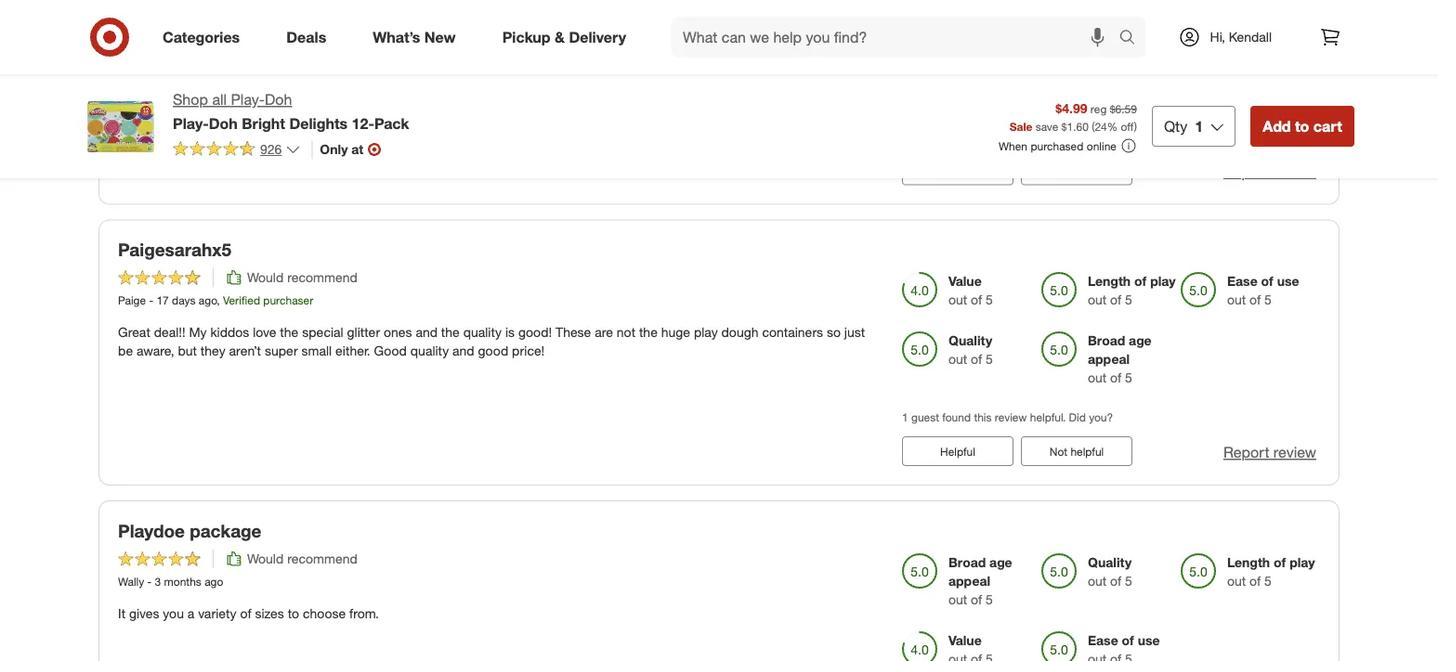 Task type: vqa. For each thing, say whether or not it's contained in the screenshot.
more for ways
no



Task type: describe. For each thing, give the bounding box(es) containing it.
ago for months
[[205, 575, 223, 589]]

search button
[[1111, 17, 1156, 61]]

off
[[1121, 119, 1134, 133]]

booboopuma
[[118, 12, 187, 26]]

1 vertical spatial length of play out of 5
[[1228, 555, 1316, 590]]

5 inside value out of 5
[[986, 292, 993, 308]]

quality down value out of 5
[[949, 333, 993, 349]]

1 horizontal spatial you
[[922, 129, 940, 143]]

broad age appeal out of 5 for ease of use out of 5
[[1088, 51, 1152, 105]]

image of play-doh bright delights 12-pack image
[[84, 89, 158, 164]]

using
[[118, 62, 149, 78]]

2 vertical spatial ease
[[1088, 633, 1119, 649]]

found
[[943, 411, 971, 425]]

deals link
[[271, 17, 350, 58]]

0 horizontal spatial ease
[[949, 51, 979, 68]]

only
[[320, 141, 348, 157]]

12-
[[352, 114, 374, 132]]

1 horizontal spatial play
[[1151, 273, 1176, 290]]

age for ease of use out of 5
[[1129, 51, 1152, 68]]

0 vertical spatial length of play out of 5
[[1088, 273, 1176, 308]]

online
[[1087, 139, 1117, 153]]

glitter
[[347, 325, 380, 341]]

now
[[399, 43, 425, 59]]

$6.59
[[1110, 102, 1137, 116]]

1 vertical spatial did
[[1069, 411, 1086, 425]]

add to cart button
[[1251, 106, 1355, 147]]

guest
[[912, 411, 940, 425]]

this for 5
[[974, 411, 992, 425]]

what's
[[373, 28, 420, 46]]

kiddos
[[210, 325, 249, 341]]

deal!!
[[154, 325, 185, 341]]

package
[[190, 521, 262, 542]]

of inside my kids both played with play-doh and loved it. now my grandson loves playing with it too. great for imagination and hours of using imaginations.
[[838, 43, 850, 59]]

wally
[[118, 575, 144, 589]]

2 report review button from the top
[[1224, 443, 1317, 464]]

would for paigesarahx5
[[247, 270, 284, 286]]

gives
[[129, 606, 159, 622]]

1 report from the top
[[1224, 162, 1270, 181]]

huge
[[661, 325, 691, 341]]

special
[[302, 325, 344, 341]]

play inside great deal!! my kiddos love the special glitter ones and the quality is good! these are not the huge play dough containers so just be aware, but they aren't super small either. good quality and good price!
[[694, 325, 718, 341]]

926 link
[[173, 140, 301, 162]]

bright
[[242, 114, 285, 132]]

small
[[302, 343, 332, 359]]

value out of 5
[[949, 273, 993, 308]]

containers
[[762, 325, 823, 341]]

recommend for playdoe package
[[287, 551, 358, 567]]

recommend for paigesarahx5
[[287, 270, 358, 286]]

1 report review from the top
[[1224, 162, 1317, 181]]

at
[[352, 141, 364, 157]]

0 horizontal spatial you
[[163, 606, 184, 622]]

1 vertical spatial ease
[[1228, 273, 1258, 290]]

when purchased online
[[999, 139, 1117, 153]]

2 vertical spatial doh
[[209, 114, 238, 132]]

loves
[[508, 43, 538, 59]]

(
[[1092, 119, 1095, 133]]

for
[[686, 43, 702, 59]]

pickup & delivery link
[[487, 17, 650, 58]]

pickup
[[502, 28, 551, 46]]

out inside value out of 5
[[949, 292, 968, 308]]

price!
[[512, 343, 545, 359]]

aware,
[[137, 343, 174, 359]]

are
[[595, 325, 613, 341]]

delights
[[289, 114, 348, 132]]

quality up "good"
[[463, 325, 502, 341]]

choose
[[303, 606, 346, 622]]

play- inside my kids both played with play-doh and loved it. now my grandson loves playing with it too. great for imagination and hours of using imaginations.
[[267, 43, 297, 59]]

1 horizontal spatial length
[[1228, 555, 1271, 571]]

good!
[[518, 325, 552, 341]]

great inside great deal!! my kiddos love the special glitter ones and the quality is good! these are not the huge play dough containers so just be aware, but they aren't super small either. good quality and good price!
[[118, 325, 150, 341]]

what's new
[[373, 28, 456, 46]]

good
[[374, 343, 407, 359]]

1.60
[[1067, 119, 1089, 133]]

all
[[212, 91, 227, 109]]

$
[[1062, 119, 1067, 133]]

but
[[178, 343, 197, 359]]

add to cart
[[1263, 117, 1343, 135]]

paigesarahx5
[[118, 239, 232, 261]]

either.
[[336, 343, 371, 359]]

delivery
[[569, 28, 626, 46]]

super
[[265, 343, 298, 359]]

hi, kendall
[[1211, 29, 1272, 45]]

1 report review button from the top
[[1224, 161, 1317, 182]]

my inside my kids both played with play-doh and loved it. now my grandson loves playing with it too. great for imagination and hours of using imaginations.
[[118, 43, 136, 59]]

shop all play-doh play-doh bright delights 12-pack
[[173, 91, 409, 132]]

these
[[556, 325, 591, 341]]

2 report from the top
[[1224, 444, 1270, 462]]

1 horizontal spatial play-
[[231, 91, 265, 109]]

dough
[[722, 325, 759, 341]]

not helpful button
[[1021, 437, 1133, 467]]

grandson
[[450, 43, 504, 59]]

so
[[827, 325, 841, 341]]

1 horizontal spatial use
[[1138, 633, 1160, 649]]

playdoe
[[118, 521, 185, 542]]

age for quality out of 5
[[1129, 333, 1152, 349]]

a
[[188, 606, 195, 622]]

helpful button
[[902, 437, 1014, 467]]

,
[[217, 294, 220, 308]]

pickup & delivery
[[502, 28, 626, 46]]

0 vertical spatial length
[[1088, 273, 1131, 290]]

&
[[555, 28, 565, 46]]

and right ones
[[416, 325, 438, 341]]

1 with from the left
[[239, 43, 263, 59]]

$4.99 reg $6.59 sale save $ 1.60 ( 24 % off )
[[1010, 100, 1137, 133]]

not helpful
[[1050, 445, 1104, 459]]

and left "good"
[[453, 343, 475, 359]]

aren't
[[229, 343, 261, 359]]

love
[[253, 325, 276, 341]]

did you find this review helpful?
[[902, 129, 1061, 143]]

What can we help you find? suggestions appear below search field
[[672, 17, 1124, 58]]

broad for quality out of 5
[[1088, 333, 1126, 349]]

new
[[425, 28, 456, 46]]

2 vertical spatial age
[[990, 555, 1013, 571]]

wally - 3 months ago
[[118, 575, 223, 589]]

1 the from the left
[[280, 325, 299, 341]]

played
[[197, 43, 236, 59]]

qty
[[1164, 117, 1188, 135]]

be
[[118, 343, 133, 359]]

playing
[[542, 43, 583, 59]]

1 guest found this review helpful. did you?
[[902, 411, 1114, 425]]

ease of use
[[1088, 633, 1160, 649]]

and left hours
[[776, 43, 798, 59]]

1 vertical spatial doh
[[265, 91, 292, 109]]



Task type: locate. For each thing, give the bounding box(es) containing it.
paige
[[118, 294, 146, 308]]

cart
[[1314, 117, 1343, 135]]

1 vertical spatial great
[[118, 325, 150, 341]]

1 vertical spatial this
[[974, 411, 992, 425]]

appeal for quality out of 5
[[1088, 351, 1130, 368]]

search
[[1111, 30, 1156, 48]]

1 vertical spatial use
[[1278, 273, 1300, 290]]

ones
[[384, 325, 412, 341]]

the right ones
[[441, 325, 460, 341]]

0 vertical spatial quality out of 5
[[949, 333, 993, 368]]

1 recommend from the top
[[287, 270, 358, 286]]

2 the from the left
[[441, 325, 460, 341]]

qty 1
[[1164, 117, 1204, 135]]

2 vertical spatial play
[[1290, 555, 1316, 571]]

2 horizontal spatial ease
[[1228, 273, 1258, 290]]

0 vertical spatial appeal
[[1088, 70, 1130, 86]]

my inside great deal!! my kiddos love the special glitter ones and the quality is good! these are not the huge play dough containers so just be aware, but they aren't super small either. good quality and good price!
[[189, 325, 207, 341]]

1 horizontal spatial the
[[441, 325, 460, 341]]

great
[[651, 43, 683, 59], [118, 325, 150, 341]]

- left 17
[[149, 294, 153, 308]]

play-
[[267, 43, 297, 59], [231, 91, 265, 109], [173, 114, 209, 132]]

quality up ease of use at the right of the page
[[1088, 555, 1132, 571]]

great left for in the top of the page
[[651, 43, 683, 59]]

not
[[1050, 445, 1068, 459]]

2 would recommend from the top
[[247, 551, 358, 567]]

1 horizontal spatial out of 5
[[1088, 10, 1133, 27]]

1 value from the top
[[949, 273, 982, 290]]

0 vertical spatial recommend
[[287, 270, 358, 286]]

you left a
[[163, 606, 184, 622]]

1 would from the top
[[247, 270, 284, 286]]

0 vertical spatial did
[[902, 129, 919, 143]]

and
[[324, 43, 346, 59], [776, 43, 798, 59], [416, 325, 438, 341], [453, 343, 475, 359]]

0 horizontal spatial doh
[[209, 114, 238, 132]]

1 horizontal spatial ease of use out of 5
[[1228, 273, 1300, 308]]

0 vertical spatial ago
[[199, 294, 217, 308]]

0 horizontal spatial ease of use out of 5
[[949, 51, 1021, 86]]

use
[[999, 51, 1021, 68], [1278, 273, 1300, 290], [1138, 633, 1160, 649]]

1 vertical spatial ease of use out of 5
[[1228, 273, 1300, 308]]

0 horizontal spatial did
[[902, 129, 919, 143]]

- left 3
[[147, 575, 152, 589]]

2 horizontal spatial doh
[[297, 43, 321, 59]]

0 vertical spatial ease
[[949, 51, 979, 68]]

play- up bright
[[231, 91, 265, 109]]

1 vertical spatial recommend
[[287, 551, 358, 567]]

0 vertical spatial broad
[[1088, 51, 1126, 68]]

my
[[118, 43, 136, 59], [189, 325, 207, 341]]

verified
[[223, 294, 260, 308]]

recommend up the purchaser
[[287, 270, 358, 286]]

- for wally
[[147, 575, 152, 589]]

quality down ones
[[411, 343, 449, 359]]

0 horizontal spatial with
[[239, 43, 263, 59]]

0 horizontal spatial play
[[694, 325, 718, 341]]

purchased
[[1031, 139, 1084, 153]]

what's new link
[[357, 17, 479, 58]]

0 horizontal spatial use
[[999, 51, 1021, 68]]

did left the find
[[902, 129, 919, 143]]

when
[[999, 139, 1028, 153]]

ease
[[949, 51, 979, 68], [1228, 273, 1258, 290], [1088, 633, 1119, 649]]

0 vertical spatial would
[[247, 270, 284, 286]]

5
[[986, 10, 993, 27], [1126, 10, 1133, 27], [986, 70, 993, 86], [1126, 88, 1133, 105], [986, 292, 993, 308], [1126, 292, 1133, 308], [1265, 292, 1272, 308], [986, 351, 993, 368], [1126, 370, 1133, 386], [1126, 573, 1133, 590], [1265, 573, 1272, 590], [986, 592, 993, 608]]

play- up shop all play-doh play-doh bright delights 12-pack
[[267, 43, 297, 59]]

1 vertical spatial quality out of 5
[[1088, 555, 1133, 590]]

would for playdoe package
[[247, 551, 284, 567]]

2 horizontal spatial play-
[[267, 43, 297, 59]]

ago
[[199, 294, 217, 308], [205, 575, 223, 589]]

1 horizontal spatial doh
[[265, 91, 292, 109]]

1 vertical spatial broad
[[1088, 333, 1126, 349]]

0 vertical spatial report review button
[[1224, 161, 1317, 182]]

reg
[[1091, 102, 1107, 116]]

2 horizontal spatial play
[[1290, 555, 1316, 571]]

find
[[944, 129, 962, 143]]

variety
[[198, 606, 237, 622]]

too.
[[625, 43, 647, 59]]

to
[[1296, 117, 1310, 135], [288, 606, 299, 622]]

1 horizontal spatial length of play out of 5
[[1228, 555, 1316, 590]]

0 vertical spatial ease of use out of 5
[[949, 51, 1021, 86]]

value for value out of 5
[[949, 273, 982, 290]]

2 value from the top
[[949, 633, 982, 649]]

would recommend up choose
[[247, 551, 358, 567]]

2 vertical spatial appeal
[[949, 573, 991, 590]]

%
[[1108, 119, 1118, 133]]

doh down all
[[209, 114, 238, 132]]

my up but
[[189, 325, 207, 341]]

1 vertical spatial report review
[[1224, 444, 1317, 462]]

broad age appeal out of 5 for quality out of 5
[[1088, 333, 1152, 386]]

1 right the qty
[[1195, 117, 1204, 135]]

0 vertical spatial this
[[965, 129, 983, 143]]

age
[[1129, 51, 1152, 68], [1129, 333, 1152, 349], [990, 555, 1013, 571]]

0 vertical spatial great
[[651, 43, 683, 59]]

0 horizontal spatial 1
[[902, 411, 909, 425]]

length
[[1088, 273, 1131, 290], [1228, 555, 1271, 571]]

play- down shop
[[173, 114, 209, 132]]

my
[[429, 43, 446, 59]]

is
[[505, 325, 515, 341]]

imaginations.
[[153, 62, 230, 78]]

1 vertical spatial 1
[[902, 411, 909, 425]]

2 would from the top
[[247, 551, 284, 567]]

1 would recommend from the top
[[247, 270, 358, 286]]

add
[[1263, 117, 1291, 135]]

2 vertical spatial broad
[[949, 555, 986, 571]]

play
[[1151, 273, 1176, 290], [694, 325, 718, 341], [1290, 555, 1316, 571]]

imagination
[[706, 43, 773, 59]]

1 vertical spatial would recommend
[[247, 551, 358, 567]]

review
[[986, 129, 1018, 143], [1274, 162, 1317, 181], [995, 411, 1027, 425], [1274, 444, 1317, 462]]

2 horizontal spatial the
[[639, 325, 658, 341]]

1 horizontal spatial quality out of 5
[[1088, 555, 1133, 590]]

0 vertical spatial report
[[1224, 162, 1270, 181]]

1 horizontal spatial with
[[587, 43, 611, 59]]

recommend up choose
[[287, 551, 358, 567]]

ago right months
[[205, 575, 223, 589]]

not
[[617, 325, 636, 341]]

- for paige
[[149, 294, 153, 308]]

1 vertical spatial length
[[1228, 555, 1271, 571]]

of inside value out of 5
[[971, 292, 983, 308]]

hi,
[[1211, 29, 1226, 45]]

1 vertical spatial you
[[163, 606, 184, 622]]

0 vertical spatial play-
[[267, 43, 297, 59]]

doh up bright
[[265, 91, 292, 109]]

the up super
[[280, 325, 299, 341]]

quality out of 5 down value out of 5
[[949, 333, 993, 368]]

to right add
[[1296, 117, 1310, 135]]

)
[[1134, 119, 1137, 133]]

0 vertical spatial value
[[949, 273, 982, 290]]

0 horizontal spatial out of 5
[[949, 10, 993, 27]]

0 horizontal spatial play-
[[173, 114, 209, 132]]

1 horizontal spatial did
[[1069, 411, 1086, 425]]

0 vertical spatial -
[[149, 294, 153, 308]]

1 out of 5 from the left
[[949, 10, 993, 27]]

3 the from the left
[[639, 325, 658, 341]]

2 vertical spatial broad age appeal out of 5
[[949, 555, 1013, 608]]

2 vertical spatial play-
[[173, 114, 209, 132]]

2 vertical spatial use
[[1138, 633, 1160, 649]]

report review
[[1224, 162, 1317, 181], [1224, 444, 1317, 462]]

it.
[[385, 43, 395, 59]]

did left you? on the bottom of the page
[[1069, 411, 1086, 425]]

1 vertical spatial -
[[147, 575, 152, 589]]

quality out of 5 up ease of use at the right of the page
[[1088, 555, 1133, 590]]

report
[[1224, 162, 1270, 181], [1224, 444, 1270, 462]]

ago for days
[[199, 294, 217, 308]]

save
[[1036, 119, 1059, 133]]

deals
[[286, 28, 326, 46]]

0 vertical spatial play
[[1151, 273, 1176, 290]]

0 horizontal spatial quality out of 5
[[949, 333, 993, 368]]

doh inside my kids both played with play-doh and loved it. now my grandson loves playing with it too. great for imagination and hours of using imaginations.
[[297, 43, 321, 59]]

great inside my kids both played with play-doh and loved it. now my grandson loves playing with it too. great for imagination and hours of using imaginations.
[[651, 43, 683, 59]]

playdoe package
[[118, 521, 262, 542]]

3
[[155, 575, 161, 589]]

recommend
[[287, 270, 358, 286], [287, 551, 358, 567]]

0 horizontal spatial length of play out of 5
[[1088, 273, 1176, 308]]

doh
[[297, 43, 321, 59], [265, 91, 292, 109], [209, 114, 238, 132]]

1 horizontal spatial to
[[1296, 117, 1310, 135]]

value for value
[[949, 633, 982, 649]]

great up be
[[118, 325, 150, 341]]

purchaser
[[263, 294, 313, 308]]

$4.99
[[1056, 100, 1088, 116]]

my up using on the top
[[118, 43, 136, 59]]

days
[[172, 294, 196, 308]]

broad for ease of use out of 5
[[1088, 51, 1126, 68]]

and left "loved"
[[324, 43, 346, 59]]

only at
[[320, 141, 364, 157]]

with left it
[[587, 43, 611, 59]]

1 vertical spatial play-
[[231, 91, 265, 109]]

quality out of 5
[[949, 333, 993, 368], [1088, 555, 1133, 590]]

would recommend for paigesarahx5
[[247, 270, 358, 286]]

1 horizontal spatial ease
[[1088, 633, 1119, 649]]

this right the found
[[974, 411, 992, 425]]

1 vertical spatial appeal
[[1088, 351, 1130, 368]]

1 vertical spatial to
[[288, 606, 299, 622]]

ago right days
[[199, 294, 217, 308]]

my kids both played with play-doh and loved it. now my grandson loves playing with it too. great for imagination and hours of using imaginations.
[[118, 43, 850, 78]]

0 horizontal spatial length
[[1088, 273, 1131, 290]]

quality
[[463, 325, 502, 341], [949, 333, 993, 349], [411, 343, 449, 359], [1088, 555, 1132, 571]]

0 vertical spatial you
[[922, 129, 940, 143]]

appeal
[[1088, 70, 1130, 86], [1088, 351, 1130, 368], [949, 573, 991, 590]]

out of 5
[[949, 10, 993, 27], [1088, 10, 1133, 27]]

helpful?
[[1021, 129, 1061, 143]]

1 vertical spatial play
[[694, 325, 718, 341]]

from.
[[349, 606, 379, 622]]

1 vertical spatial age
[[1129, 333, 1152, 349]]

2 recommend from the top
[[287, 551, 358, 567]]

1 vertical spatial report review button
[[1224, 443, 1317, 464]]

kids
[[139, 43, 163, 59]]

0 vertical spatial 1
[[1195, 117, 1204, 135]]

helpful
[[941, 445, 976, 459]]

categories link
[[147, 17, 263, 58]]

this right the find
[[965, 129, 983, 143]]

17
[[157, 294, 169, 308]]

you left the find
[[922, 129, 940, 143]]

with right played
[[239, 43, 263, 59]]

the
[[280, 325, 299, 341], [441, 325, 460, 341], [639, 325, 658, 341]]

1 vertical spatial would
[[247, 551, 284, 567]]

1 vertical spatial my
[[189, 325, 207, 341]]

0 vertical spatial to
[[1296, 117, 1310, 135]]

this for out
[[965, 129, 983, 143]]

appeal for ease of use out of 5
[[1088, 70, 1130, 86]]

would down package
[[247, 551, 284, 567]]

2 out of 5 from the left
[[1088, 10, 1133, 27]]

paige - 17 days ago , verified purchaser
[[118, 294, 313, 308]]

with
[[239, 43, 263, 59], [587, 43, 611, 59]]

1 vertical spatial report
[[1224, 444, 1270, 462]]

24
[[1095, 119, 1108, 133]]

2 with from the left
[[587, 43, 611, 59]]

great deal!! my kiddos love the special glitter ones and the quality is good! these are not the huge play dough containers so just be aware, but they aren't super small either. good quality and good price!
[[118, 325, 865, 359]]

doh left "loved"
[[297, 43, 321, 59]]

0 vertical spatial my
[[118, 43, 136, 59]]

2 report review from the top
[[1224, 444, 1317, 462]]

the right not
[[639, 325, 658, 341]]

to inside button
[[1296, 117, 1310, 135]]

0 vertical spatial age
[[1129, 51, 1152, 68]]

0 vertical spatial use
[[999, 51, 1021, 68]]

categories
[[163, 28, 240, 46]]

1 left guest
[[902, 411, 909, 425]]

1 horizontal spatial great
[[651, 43, 683, 59]]

would recommend for playdoe package
[[247, 551, 358, 567]]

1 horizontal spatial 1
[[1195, 117, 1204, 135]]

you
[[922, 129, 940, 143], [163, 606, 184, 622]]

0 horizontal spatial great
[[118, 325, 150, 341]]

this
[[965, 129, 983, 143], [974, 411, 992, 425]]

would up the purchaser
[[247, 270, 284, 286]]

would recommend up the purchaser
[[247, 270, 358, 286]]

0 vertical spatial report review
[[1224, 162, 1317, 181]]

0 horizontal spatial to
[[288, 606, 299, 622]]

value inside value out of 5
[[949, 273, 982, 290]]

2 horizontal spatial use
[[1278, 273, 1300, 290]]

1 horizontal spatial my
[[189, 325, 207, 341]]

1 vertical spatial value
[[949, 633, 982, 649]]

good
[[478, 343, 509, 359]]

would recommend
[[247, 270, 358, 286], [247, 551, 358, 567]]

1 vertical spatial ago
[[205, 575, 223, 589]]

to right sizes
[[288, 606, 299, 622]]



